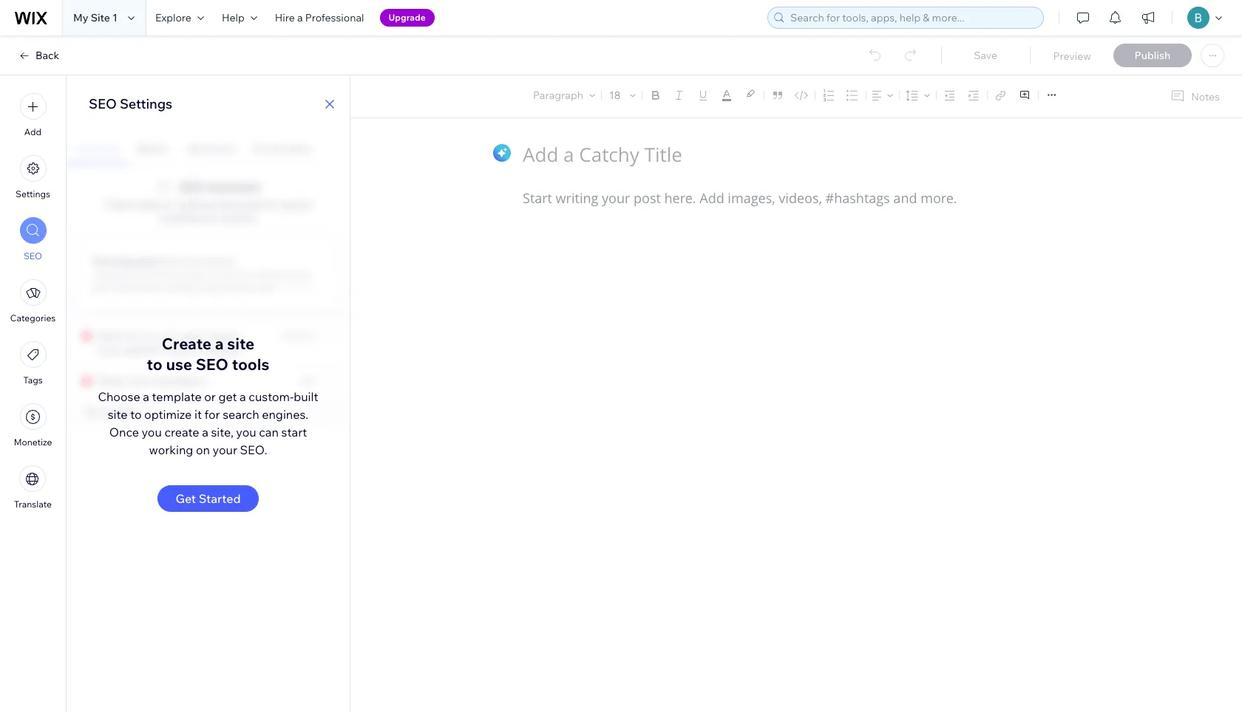 Task type: locate. For each thing, give the bounding box(es) containing it.
1 vertical spatial keyword
[[258, 269, 293, 280]]

choose
[[219, 269, 249, 280]]

get
[[93, 281, 107, 292], [183, 330, 199, 343], [218, 390, 237, 404]]

tags button
[[20, 342, 46, 386]]

seo up categories button
[[24, 251, 42, 262]]

you
[[142, 425, 162, 440], [236, 425, 256, 440]]

optimize inside focus keyword (premium feature) upgrade to a premium plan to choose a keyword and get related tasks to better optimize this post.
[[201, 281, 237, 292]]

a right create
[[215, 334, 224, 353]]

get inside focus keyword (premium feature) upgrade to a premium plan to choose a keyword and get related tasks to better optimize this post.
[[93, 281, 107, 292]]

upgrade
[[389, 12, 426, 23], [93, 269, 130, 280]]

it
[[194, 407, 202, 422]]

get started button
[[158, 486, 258, 512]]

search inside follow tasks to optimize this post for search engines and visitors
[[281, 198, 313, 211]]

get right or
[[218, 390, 237, 404]]

follow
[[104, 198, 135, 211]]

0 horizontal spatial and
[[201, 211, 219, 225]]

0 vertical spatial get
[[93, 281, 107, 292]]

keyword
[[120, 256, 157, 267], [258, 269, 293, 280]]

optimize
[[177, 198, 218, 211], [201, 281, 237, 292], [144, 407, 192, 422]]

notes
[[1191, 90, 1220, 103]]

site inside create a site to use seo tools
[[227, 334, 255, 353]]

share
[[284, 142, 311, 155]]

you up working
[[142, 425, 162, 440]]

post inside follow tasks to optimize this post for search engines and visitors
[[241, 198, 262, 211]]

optimize down template
[[144, 407, 192, 422]]

to up write meta description on the bottom
[[147, 355, 162, 374]]

1 vertical spatial optimize
[[201, 281, 237, 292]]

0 vertical spatial this
[[221, 198, 238, 211]]

keyword up related
[[120, 256, 157, 267]]

tasks inside focus keyword (premium feature) upgrade to a premium plan to choose a keyword and get related tasks to better optimize this post.
[[140, 281, 162, 292]]

1 vertical spatial this
[[239, 281, 254, 292]]

(premium
[[159, 256, 199, 267]]

a
[[297, 11, 303, 24], [142, 269, 147, 280], [251, 269, 256, 280], [215, 334, 224, 353], [143, 390, 149, 404], [240, 390, 246, 404], [202, 425, 208, 440]]

to inside create a site to use seo tools
[[147, 355, 162, 374]]

for right "visitors" on the left
[[265, 198, 278, 211]]

seo up assistant button
[[89, 95, 117, 112]]

seo up follow tasks to optimize this post for search engines and visitors
[[179, 180, 204, 194]]

0 horizontal spatial search
[[171, 343, 203, 356]]

back button
[[18, 49, 59, 62]]

seo down indexed
[[196, 355, 228, 374]]

to right the in in the left of the page
[[171, 330, 180, 343]]

upgrade button
[[380, 9, 435, 27]]

tasks down premium
[[140, 281, 162, 292]]

to inside allow this post to get indexed (may appear in search results)
[[171, 330, 180, 343]]

1 vertical spatial search
[[171, 343, 203, 356]]

site
[[227, 334, 255, 353], [108, 407, 128, 422]]

site down choose
[[108, 407, 128, 422]]

1 vertical spatial settings
[[16, 189, 50, 200]]

search
[[281, 198, 313, 211], [171, 343, 203, 356], [223, 407, 259, 422]]

use
[[166, 355, 192, 374]]

to up related
[[132, 269, 140, 280]]

focus keyword (premium feature) upgrade to a premium plan to choose a keyword and get related tasks to better optimize this post.
[[93, 256, 310, 292]]

assistant down seo settings
[[75, 142, 120, 155]]

1 vertical spatial and
[[295, 269, 310, 280]]

appear
[[124, 343, 158, 356]]

seo inside 'seo' button
[[24, 251, 42, 262]]

monetize button
[[14, 404, 52, 448]]

seo.
[[240, 443, 267, 458]]

2 horizontal spatial this
[[239, 281, 254, 292]]

1 horizontal spatial post
[[241, 198, 262, 211]]

1 vertical spatial get
[[183, 330, 199, 343]]

you up seo.
[[236, 425, 256, 440]]

settings up basics
[[120, 95, 172, 112]]

get for template
[[218, 390, 237, 404]]

to up once
[[130, 407, 142, 422]]

critical
[[282, 333, 316, 340]]

post
[[241, 198, 262, 211], [146, 330, 168, 343]]

advanced
[[187, 142, 235, 155]]

search up the site,
[[223, 407, 259, 422]]

hire a professional link
[[266, 0, 373, 35]]

2 vertical spatial this
[[126, 330, 144, 343]]

to
[[165, 198, 175, 211], [132, 269, 140, 280], [208, 269, 217, 280], [164, 281, 172, 292], [171, 330, 180, 343], [147, 355, 162, 374], [130, 407, 142, 422]]

upgrade down focus
[[93, 269, 130, 280]]

1 vertical spatial tasks
[[140, 281, 162, 292]]

post
[[84, 407, 103, 418]]

template
[[152, 390, 202, 404]]

1 horizontal spatial site
[[227, 334, 255, 353]]

tags
[[23, 375, 43, 386]]

settings up 'seo' button
[[16, 189, 50, 200]]

get inside allow this post to get indexed (may appear in search results)
[[183, 330, 199, 343]]

this right allow
[[126, 330, 144, 343]]

0 horizontal spatial assistant
[[75, 142, 120, 155]]

0 vertical spatial upgrade
[[389, 12, 426, 23]]

2 vertical spatial search
[[223, 407, 259, 422]]

settings
[[120, 95, 172, 112], [16, 189, 50, 200]]

1 vertical spatial assistant
[[207, 180, 260, 194]]

optimize down choose
[[201, 281, 237, 292]]

0 vertical spatial and
[[201, 211, 219, 225]]

site
[[91, 11, 110, 24]]

translate
[[14, 499, 52, 510]]

0 vertical spatial optimize
[[177, 198, 218, 211]]

site up tools
[[227, 334, 255, 353]]

seo assistant
[[179, 180, 260, 194]]

post down seo assistant
[[241, 198, 262, 211]]

menu
[[0, 84, 66, 519]]

to inside follow tasks to optimize this post for search engines and visitors
[[165, 198, 175, 211]]

search inside choose a template or get a custom-built site to optimize it for search engines. once you create a site, you can start working on your seo.
[[223, 407, 259, 422]]

0 horizontal spatial you
[[142, 425, 162, 440]]

0 horizontal spatial post
[[146, 330, 168, 343]]

tab list
[[67, 133, 350, 165]]

0 vertical spatial tasks
[[137, 198, 162, 211]]

settings button
[[16, 155, 50, 200]]

this down choose
[[239, 281, 254, 292]]

0 horizontal spatial keyword
[[120, 256, 157, 267]]

0 horizontal spatial settings
[[16, 189, 50, 200]]

post insights
[[84, 407, 138, 418]]

optimize down seo assistant
[[177, 198, 218, 211]]

allow this post to get indexed (may appear in search results)
[[98, 330, 241, 356]]

to down premium
[[164, 281, 172, 292]]

or
[[204, 390, 216, 404]]

1 vertical spatial upgrade
[[93, 269, 130, 280]]

and inside focus keyword (premium feature) upgrade to a premium plan to choose a keyword and get related tasks to better optimize this post.
[[295, 269, 310, 280]]

allow
[[98, 330, 124, 343]]

0 vertical spatial search
[[281, 198, 313, 211]]

get inside choose a template or get a custom-built site to optimize it for search engines. once you create a site, you can start working on your seo.
[[218, 390, 237, 404]]

2 vertical spatial optimize
[[144, 407, 192, 422]]

upgrade right professional
[[389, 12, 426, 23]]

for right it
[[204, 407, 220, 422]]

2 horizontal spatial get
[[218, 390, 237, 404]]

tasks inside follow tasks to optimize this post for search engines and visitors
[[137, 198, 162, 211]]

related
[[109, 281, 138, 292]]

a left premium
[[142, 269, 147, 280]]

and left "visitors" on the left
[[201, 211, 219, 225]]

2 horizontal spatial search
[[281, 198, 313, 211]]

search down share
[[281, 198, 313, 211]]

categories button
[[10, 279, 56, 324]]

a right hire at the top
[[297, 11, 303, 24]]

1 vertical spatial for
[[204, 407, 220, 422]]

1 horizontal spatial you
[[236, 425, 256, 440]]

0 horizontal spatial for
[[204, 407, 220, 422]]

advanced button
[[178, 133, 244, 165]]

assistant
[[75, 142, 120, 155], [207, 180, 260, 194]]

engines.
[[262, 407, 308, 422]]

search inside allow this post to get indexed (may appear in search results)
[[171, 343, 203, 356]]

premium
[[149, 269, 186, 280]]

menu containing add
[[0, 84, 66, 519]]

and up the critical in the top left of the page
[[295, 269, 310, 280]]

0 horizontal spatial upgrade
[[93, 269, 130, 280]]

2 vertical spatial get
[[218, 390, 237, 404]]

choose
[[98, 390, 140, 404]]

1 horizontal spatial this
[[221, 198, 238, 211]]

in
[[160, 343, 169, 356]]

indexed
[[201, 330, 239, 343]]

1 horizontal spatial search
[[223, 407, 259, 422]]

0 horizontal spatial get
[[93, 281, 107, 292]]

tools
[[232, 355, 269, 374]]

site,
[[211, 425, 233, 440]]

started
[[199, 492, 241, 506]]

0 vertical spatial post
[[241, 198, 262, 211]]

tasks right follow
[[137, 198, 162, 211]]

1 horizontal spatial upgrade
[[389, 12, 426, 23]]

keyword up post.
[[258, 269, 293, 280]]

assistant up "visitors" on the left
[[207, 180, 260, 194]]

custom-
[[249, 390, 294, 404]]

get left indexed
[[183, 330, 199, 343]]

tasks
[[137, 198, 162, 211], [140, 281, 162, 292]]

1 horizontal spatial keyword
[[258, 269, 293, 280]]

follow tasks to optimize this post for search engines and visitors
[[104, 198, 313, 225]]

0 vertical spatial assistant
[[75, 142, 120, 155]]

social share
[[253, 142, 311, 155]]

working
[[149, 443, 193, 458]]

1 horizontal spatial get
[[183, 330, 199, 343]]

to right follow
[[165, 198, 175, 211]]

seo
[[89, 95, 117, 112], [179, 180, 204, 194], [24, 251, 42, 262], [196, 355, 228, 374]]

post up "use"
[[146, 330, 168, 343]]

low
[[300, 378, 316, 385]]

get for post
[[183, 330, 199, 343]]

seo for seo
[[24, 251, 42, 262]]

seo for seo assistant
[[179, 180, 204, 194]]

this inside allow this post to get indexed (may appear in search results)
[[126, 330, 144, 343]]

and
[[201, 211, 219, 225], [295, 269, 310, 280]]

1 vertical spatial site
[[108, 407, 128, 422]]

0 horizontal spatial site
[[108, 407, 128, 422]]

get left related
[[93, 281, 107, 292]]

2 you from the left
[[236, 425, 256, 440]]

0 vertical spatial site
[[227, 334, 255, 353]]

notes button
[[1165, 87, 1224, 106]]

seo for seo settings
[[89, 95, 117, 112]]

1 horizontal spatial settings
[[120, 95, 172, 112]]

create
[[162, 334, 212, 353]]

post inside allow this post to get indexed (may appear in search results)
[[146, 330, 168, 343]]

1 vertical spatial post
[[146, 330, 168, 343]]

search right the in in the left of the page
[[171, 343, 203, 356]]

0 vertical spatial for
[[265, 198, 278, 211]]

assistant inside button
[[75, 142, 120, 155]]

start
[[281, 425, 307, 440]]

this down seo assistant
[[221, 198, 238, 211]]

back
[[35, 49, 59, 62]]

1 horizontal spatial and
[[295, 269, 310, 280]]

1 horizontal spatial for
[[265, 198, 278, 211]]

0 horizontal spatial this
[[126, 330, 144, 343]]



Task type: vqa. For each thing, say whether or not it's contained in the screenshot.
alert
no



Task type: describe. For each thing, give the bounding box(es) containing it.
to down feature)
[[208, 269, 217, 280]]

get started
[[176, 492, 241, 506]]

tab list containing assistant
[[67, 133, 350, 165]]

this inside follow tasks to optimize this post for search engines and visitors
[[221, 198, 238, 211]]

write
[[98, 375, 124, 388]]

a right choose
[[251, 269, 256, 280]]

my site 1
[[73, 11, 118, 24]]

categories
[[10, 313, 56, 324]]

feature)
[[201, 256, 234, 267]]

results)
[[205, 343, 241, 356]]

Add a Catchy Title text field
[[523, 142, 1055, 167]]

built
[[294, 390, 318, 404]]

choose a template or get a custom-built site to optimize it for search engines. once you create a site, you can start working on your seo.
[[98, 390, 318, 458]]

create
[[164, 425, 199, 440]]

your
[[213, 443, 237, 458]]

once
[[109, 425, 139, 440]]

can
[[259, 425, 279, 440]]

basics
[[138, 142, 169, 155]]

a left custom-
[[240, 390, 246, 404]]

translate button
[[14, 466, 52, 510]]

upgrade inside focus keyword (premium feature) upgrade to a premium plan to choose a keyword and get related tasks to better optimize this post.
[[93, 269, 130, 280]]

on
[[196, 443, 210, 458]]

optimize inside choose a template or get a custom-built site to optimize it for search engines. once you create a site, you can start working on your seo.
[[144, 407, 192, 422]]

a left the site,
[[202, 425, 208, 440]]

0 vertical spatial settings
[[120, 95, 172, 112]]

meta
[[126, 375, 151, 388]]

basics button
[[129, 133, 178, 165]]

a down write meta description on the bottom
[[143, 390, 149, 404]]

seo button
[[20, 217, 46, 262]]

help
[[222, 11, 245, 24]]

(may
[[98, 343, 121, 356]]

visitors
[[221, 211, 256, 225]]

help button
[[213, 0, 266, 35]]

post.
[[256, 281, 277, 292]]

plan
[[188, 269, 206, 280]]

site inside choose a template or get a custom-built site to optimize it for search engines. once you create a site, you can start working on your seo.
[[108, 407, 128, 422]]

for inside choose a template or get a custom-built site to optimize it for search engines. once you create a site, you can start working on your seo.
[[204, 407, 220, 422]]

professional
[[305, 11, 364, 24]]

engines
[[160, 211, 198, 225]]

upgrade inside button
[[389, 12, 426, 23]]

add button
[[20, 93, 46, 138]]

social
[[253, 142, 282, 155]]

settings inside menu
[[16, 189, 50, 200]]

add
[[24, 126, 41, 138]]

seo settings
[[89, 95, 172, 112]]

better
[[174, 281, 199, 292]]

hire a professional
[[275, 11, 364, 24]]

my
[[73, 11, 88, 24]]

1 you from the left
[[142, 425, 162, 440]]

paragraph button
[[530, 85, 598, 106]]

this inside focus keyword (premium feature) upgrade to a premium plan to choose a keyword and get related tasks to better optimize this post.
[[239, 281, 254, 292]]

to inside choose a template or get a custom-built site to optimize it for search engines. once you create a site, you can start working on your seo.
[[130, 407, 142, 422]]

seo inside create a site to use seo tools
[[196, 355, 228, 374]]

paragraph
[[533, 89, 583, 102]]

insights
[[105, 407, 138, 418]]

1
[[112, 11, 118, 24]]

for inside follow tasks to optimize this post for search engines and visitors
[[265, 198, 278, 211]]

and inside follow tasks to optimize this post for search engines and visitors
[[201, 211, 219, 225]]

hire
[[275, 11, 295, 24]]

1 horizontal spatial assistant
[[207, 180, 260, 194]]

explore
[[155, 11, 191, 24]]

optimize inside follow tasks to optimize this post for search engines and visitors
[[177, 198, 218, 211]]

description
[[153, 375, 208, 388]]

0 vertical spatial keyword
[[120, 256, 157, 267]]

assistant button
[[67, 133, 129, 165]]

write meta description
[[98, 375, 208, 388]]

get
[[176, 492, 196, 506]]

focus
[[93, 256, 118, 267]]

monetize
[[14, 437, 52, 448]]

a inside create a site to use seo tools
[[215, 334, 224, 353]]

create a site to use seo tools
[[147, 334, 269, 374]]

social share button
[[244, 133, 320, 165]]

Search for tools, apps, help & more... field
[[786, 7, 1039, 28]]



